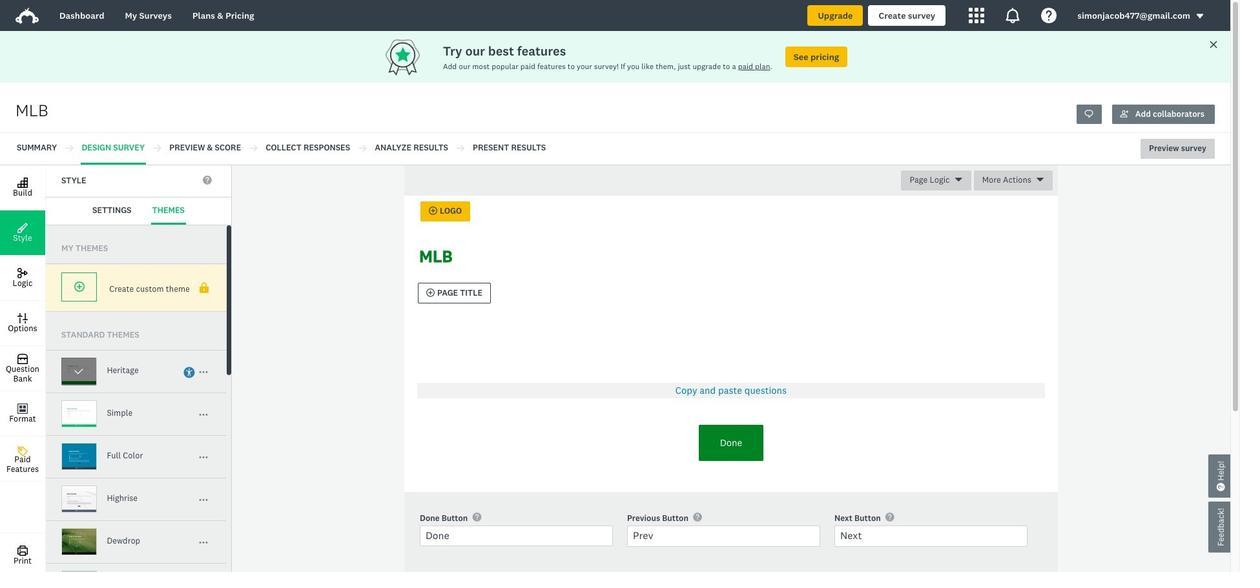 Task type: locate. For each thing, give the bounding box(es) containing it.
1 products icon image from the left
[[969, 8, 985, 23]]

0 horizontal spatial products icon image
[[969, 8, 985, 23]]

rewards image
[[383, 36, 443, 78]]

products icon image
[[969, 8, 985, 23], [1005, 8, 1021, 23]]

1 horizontal spatial products icon image
[[1005, 8, 1021, 23]]

2 products icon image from the left
[[1005, 8, 1021, 23]]

None text field
[[627, 526, 820, 547], [835, 526, 1028, 547], [627, 526, 820, 547], [835, 526, 1028, 547]]

None text field
[[420, 526, 613, 547]]



Task type: describe. For each thing, give the bounding box(es) containing it.
surveymonkey logo image
[[16, 8, 39, 24]]

dropdown arrow image
[[1196, 12, 1205, 21]]

help icon image
[[1042, 8, 1057, 23]]



Task type: vqa. For each thing, say whether or not it's contained in the screenshot.
text box
yes



